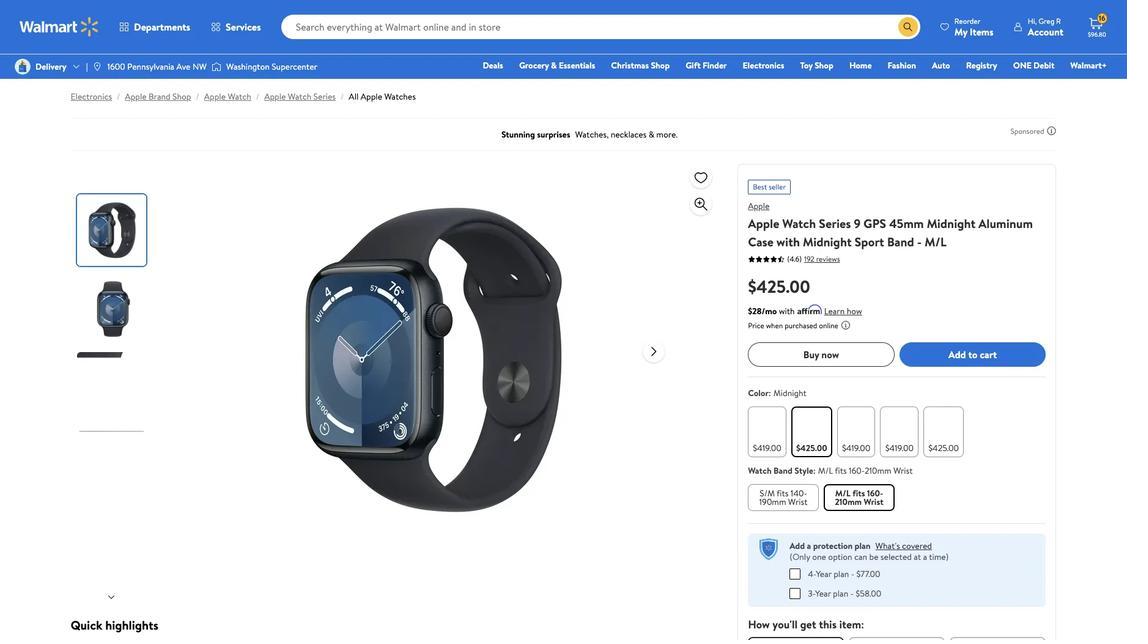 Task type: vqa. For each thing, say whether or not it's contained in the screenshot.
the Best Match popup button
no



Task type: locate. For each thing, give the bounding box(es) containing it.
1 horizontal spatial  image
[[93, 62, 102, 72]]

add left to
[[949, 348, 966, 361]]

fits inside m/l fits 160- 210mm wrist
[[853, 488, 865, 500]]

nw
[[193, 61, 207, 73]]

/ right apple watch link
[[256, 91, 259, 103]]

0 horizontal spatial $425.00 button
[[791, 407, 832, 458]]

shop for christmas shop
[[651, 59, 670, 72]]

shop for toy shop
[[815, 59, 834, 72]]

160- inside m/l fits 160- 210mm wrist
[[867, 488, 883, 500]]

$419.00 up s/m
[[753, 442, 782, 454]]

with up (4.6)
[[777, 234, 800, 250]]

 image right nw
[[212, 61, 221, 73]]

1 horizontal spatial fits
[[835, 465, 847, 477]]

electronics down the | on the top of page
[[71, 91, 112, 103]]

0 vertical spatial :
[[769, 387, 771, 399]]

washington supercenter
[[226, 61, 317, 73]]

/
[[117, 91, 120, 103], [196, 91, 199, 103], [256, 91, 259, 103], [341, 91, 344, 103]]

electronics left toy
[[743, 59, 784, 72]]

0 horizontal spatial add
[[790, 540, 805, 552]]

how you'll get this item:
[[748, 617, 864, 632]]

1 vertical spatial add
[[790, 540, 805, 552]]

1 vertical spatial with
[[779, 305, 795, 317]]

&
[[551, 59, 557, 72]]

gift
[[686, 59, 701, 72]]

1 horizontal spatial add
[[949, 348, 966, 361]]

0 horizontal spatial $419.00
[[753, 442, 782, 454]]

fits down watch band style : m/l fits 160-210mm wrist
[[853, 488, 865, 500]]

0 horizontal spatial a
[[807, 540, 811, 552]]

best seller
[[753, 182, 786, 192]]

ad disclaimer and feedback for skylinedisplayad image
[[1047, 126, 1057, 136]]

0 vertical spatial with
[[777, 234, 800, 250]]

with inside apple apple watch series 9 gps 45mm midnight aluminum case with midnight sport band - m/l
[[777, 234, 800, 250]]

quick
[[71, 617, 102, 634]]

- left $58.00 at bottom right
[[851, 588, 854, 600]]

fits right s/m
[[777, 488, 789, 500]]

add inside button
[[949, 348, 966, 361]]

protection
[[813, 540, 853, 552]]

0 horizontal spatial wrist
[[788, 496, 808, 508]]

2 horizontal spatial $419.00 button
[[881, 407, 919, 458]]

midnight
[[927, 215, 976, 232], [803, 234, 852, 250], [774, 387, 807, 399]]

2 $419.00 from the left
[[842, 442, 871, 454]]

online
[[819, 321, 839, 331]]

get
[[800, 617, 817, 632]]

|
[[86, 61, 88, 73]]

$419.00 up watch band style : m/l fits 160-210mm wrist
[[842, 442, 871, 454]]

next media item image
[[647, 344, 661, 359]]

one
[[812, 551, 826, 563]]

0 vertical spatial 160-
[[849, 465, 865, 477]]

apple watch series 9 gps 45mm midnight aluminum case with midnight sport band - m/l - image 1 of 10 image
[[77, 195, 148, 266]]

- down 45mm
[[917, 234, 922, 250]]

fashion
[[888, 59, 916, 72]]

/ left all
[[341, 91, 344, 103]]

learn
[[824, 305, 845, 317]]

210mm down watch band style : m/l fits 160-210mm wrist
[[835, 496, 862, 508]]

 image right the | on the top of page
[[93, 62, 102, 72]]

fits inside "s/m fits 140- 190mm wrist"
[[777, 488, 789, 500]]

item:
[[839, 617, 864, 632]]

1 vertical spatial electronics
[[71, 91, 112, 103]]

with up price when purchased online
[[779, 305, 795, 317]]

r
[[1056, 16, 1061, 26]]

1 vertical spatial plan
[[834, 568, 849, 580]]

0 vertical spatial electronics link
[[737, 59, 790, 72]]

210mm up m/l fits 160- 210mm wrist
[[865, 465, 892, 477]]

wrist right the 190mm
[[788, 496, 808, 508]]

sponsored
[[1011, 126, 1044, 136]]

1 vertical spatial :
[[813, 465, 816, 477]]

1 horizontal spatial electronics link
[[737, 59, 790, 72]]

3 / from the left
[[256, 91, 259, 103]]

1 $419.00 from the left
[[753, 442, 782, 454]]

2 horizontal spatial shop
[[815, 59, 834, 72]]

1 vertical spatial series
[[819, 215, 851, 232]]

shop right toy
[[815, 59, 834, 72]]

add left one
[[790, 540, 805, 552]]

0 horizontal spatial band
[[774, 465, 793, 477]]

midnight right color
[[774, 387, 807, 399]]

wrist for s/m fits 140- 190mm wrist
[[788, 496, 808, 508]]

0 vertical spatial -
[[917, 234, 922, 250]]

2 horizontal spatial wrist
[[894, 465, 913, 477]]

0 vertical spatial electronics
[[743, 59, 784, 72]]

0 horizontal spatial series
[[314, 91, 336, 103]]

1 horizontal spatial :
[[813, 465, 816, 477]]

0 horizontal spatial electronics link
[[71, 91, 112, 103]]

m/l inside apple apple watch series 9 gps 45mm midnight aluminum case with midnight sport band - m/l
[[925, 234, 947, 250]]

$425.00 button
[[791, 407, 832, 458], [924, 407, 964, 458]]

band down 45mm
[[887, 234, 914, 250]]

16
[[1099, 13, 1106, 23]]

1 vertical spatial electronics link
[[71, 91, 112, 103]]

160- up m/l fits 160- 210mm wrist
[[849, 465, 865, 477]]

series inside apple apple watch series 9 gps 45mm midnight aluminum case with midnight sport band - m/l
[[819, 215, 851, 232]]

0 horizontal spatial fits
[[777, 488, 789, 500]]

midnight up reviews
[[803, 234, 852, 250]]

0 vertical spatial plan
[[855, 540, 871, 552]]

0 horizontal spatial 210mm
[[835, 496, 862, 508]]

time)
[[929, 551, 949, 563]]

1 horizontal spatial series
[[819, 215, 851, 232]]

/ down nw
[[196, 91, 199, 103]]

1 / from the left
[[117, 91, 120, 103]]

1 horizontal spatial shop
[[651, 59, 670, 72]]

140-
[[791, 488, 807, 500]]

christmas
[[611, 59, 649, 72]]

0 vertical spatial band
[[887, 234, 914, 250]]

selected
[[881, 551, 912, 563]]

apple down "washington supercenter" at top
[[264, 91, 286, 103]]

 image
[[15, 59, 31, 75], [212, 61, 221, 73], [93, 62, 102, 72]]

gift finder link
[[680, 59, 733, 72]]

band inside apple apple watch series 9 gps 45mm midnight aluminum case with midnight sport band - m/l
[[887, 234, 914, 250]]

christmas shop
[[611, 59, 670, 72]]

1 vertical spatial band
[[774, 465, 793, 477]]

m/l
[[925, 234, 947, 250], [818, 465, 833, 477], [835, 488, 851, 500]]

160-
[[849, 465, 865, 477], [867, 488, 883, 500]]

1 horizontal spatial m/l
[[835, 488, 851, 500]]

ave
[[177, 61, 191, 73]]

plan down '4-year plan - $77.00'
[[833, 588, 849, 600]]

watch band style list
[[746, 482, 1049, 514]]

0 horizontal spatial electronics
[[71, 91, 112, 103]]

series left 9
[[819, 215, 851, 232]]

shop right christmas at the right top of the page
[[651, 59, 670, 72]]

1 horizontal spatial band
[[887, 234, 914, 250]]

electronics / apple brand shop / apple watch / apple watch series / all apple watches
[[71, 91, 416, 103]]

 image for washington supercenter
[[212, 61, 221, 73]]

$28/mo
[[748, 305, 777, 317]]

3-Year plan - $58.00 checkbox
[[790, 588, 801, 599]]

0 vertical spatial m/l
[[925, 234, 947, 250]]

apple right all
[[361, 91, 382, 103]]

apple watch series 9 gps 45mm midnight aluminum case with midnight sport band - m/l - image 4 of 10 image
[[77, 431, 148, 503]]

home
[[850, 59, 872, 72]]

2 vertical spatial plan
[[833, 588, 849, 600]]

9
[[854, 215, 861, 232]]

add a protection plan what's covered (only one option can be selected at a time)
[[790, 540, 949, 563]]

1 vertical spatial -
[[851, 568, 855, 580]]

1 horizontal spatial electronics
[[743, 59, 784, 72]]

wrist inside m/l fits 160- 210mm wrist
[[864, 496, 884, 508]]

0 horizontal spatial m/l
[[818, 465, 833, 477]]

electronics link left toy
[[737, 59, 790, 72]]

electronics
[[743, 59, 784, 72], [71, 91, 112, 103]]

1 vertical spatial 210mm
[[835, 496, 862, 508]]

1 horizontal spatial $419.00
[[842, 442, 871, 454]]

 image for delivery
[[15, 59, 31, 75]]

1 vertical spatial 160-
[[867, 488, 883, 500]]

greg
[[1039, 16, 1055, 26]]

option
[[828, 551, 852, 563]]

1 horizontal spatial 210mm
[[865, 465, 892, 477]]

0 horizontal spatial  image
[[15, 59, 31, 75]]

apple
[[125, 91, 147, 103], [204, 91, 226, 103], [264, 91, 286, 103], [361, 91, 382, 103], [748, 200, 770, 212], [748, 215, 780, 232]]

1 horizontal spatial $419.00 button
[[837, 407, 876, 458]]

add to cart button
[[900, 343, 1046, 367]]

delivery
[[35, 61, 66, 73]]

Walmart Site-Wide search field
[[281, 15, 920, 39]]

midnight right 45mm
[[927, 215, 976, 232]]

hi,
[[1028, 16, 1037, 26]]

2 horizontal spatial  image
[[212, 61, 221, 73]]

1 horizontal spatial wrist
[[864, 496, 884, 508]]

m/l fits 160- 210mm wrist
[[835, 488, 884, 508]]

shop
[[651, 59, 670, 72], [815, 59, 834, 72], [173, 91, 191, 103]]

price when purchased online
[[748, 321, 839, 331]]

$419.00 up watch band style list
[[886, 442, 914, 454]]

auto link
[[927, 59, 956, 72]]

price
[[748, 321, 764, 331]]

0 vertical spatial year
[[816, 568, 832, 580]]

$419.00 for third $419.00 button
[[886, 442, 914, 454]]

2 vertical spatial m/l
[[835, 488, 851, 500]]

add
[[949, 348, 966, 361], [790, 540, 805, 552]]

4-Year plan - $77.00 checkbox
[[790, 569, 801, 580]]

$419.00 for second $419.00 button from right
[[842, 442, 871, 454]]

electronics link
[[737, 59, 790, 72], [71, 91, 112, 103]]

year
[[816, 568, 832, 580], [815, 588, 831, 600]]

to
[[969, 348, 978, 361]]

gift finder
[[686, 59, 727, 72]]

case
[[748, 234, 774, 250]]

2 horizontal spatial $419.00
[[886, 442, 914, 454]]

 image left delivery
[[15, 59, 31, 75]]

2 horizontal spatial fits
[[853, 488, 865, 500]]

apple watch series 9 gps 45mm midnight aluminum case with midnight sport band - m/l - image 3 of 10 image
[[77, 352, 148, 424]]

apple watch series link
[[264, 91, 336, 103]]

shop right "brand" on the top of the page
[[173, 91, 191, 103]]

apple watch series 9 gps 45mm midnight aluminum case with midnight sport band - m/l - image 2 of 10 image
[[77, 273, 148, 345]]

2 vertical spatial -
[[851, 588, 854, 600]]

apple watch series 9 gps 45mm midnight aluminum case with midnight sport band - m/l image
[[242, 164, 633, 555]]

now
[[822, 348, 839, 361]]

1 horizontal spatial 160-
[[867, 488, 883, 500]]

0 horizontal spatial shop
[[173, 91, 191, 103]]

$419.00 button
[[748, 407, 787, 458], [837, 407, 876, 458], [881, 407, 919, 458]]

3 $419.00 from the left
[[886, 442, 914, 454]]

2 vertical spatial midnight
[[774, 387, 807, 399]]

2 $425.00 button from the left
[[924, 407, 964, 458]]

m/l inside m/l fits 160- 210mm wrist
[[835, 488, 851, 500]]

can
[[855, 551, 867, 563]]

1 horizontal spatial $425.00 button
[[924, 407, 964, 458]]

a left one
[[807, 540, 811, 552]]

add inside add a protection plan what's covered (only one option can be selected at a time)
[[790, 540, 805, 552]]

2 horizontal spatial m/l
[[925, 234, 947, 250]]

departments button
[[109, 12, 201, 42]]

learn how
[[824, 305, 862, 317]]

what's covered button
[[876, 540, 932, 552]]

brand
[[149, 91, 170, 103]]

electronics for electronics / apple brand shop / apple watch / apple watch series / all apple watches
[[71, 91, 112, 103]]

$58.00
[[856, 588, 882, 600]]

wrist inside "s/m fits 140- 190mm wrist"
[[788, 496, 808, 508]]

/ down the 1600
[[117, 91, 120, 103]]

at
[[914, 551, 921, 563]]

cart
[[980, 348, 997, 361]]

1 vertical spatial year
[[815, 588, 831, 600]]

series left all
[[314, 91, 336, 103]]

wrist up watch band style list
[[894, 465, 913, 477]]

best
[[753, 182, 767, 192]]

0 vertical spatial add
[[949, 348, 966, 361]]

a right at
[[923, 551, 927, 563]]

one debit link
[[1008, 59, 1060, 72]]

with
[[777, 234, 800, 250], [779, 305, 795, 317]]

walmart+ link
[[1065, 59, 1113, 72]]

apple link
[[748, 200, 770, 212]]

band left style
[[774, 465, 793, 477]]

- left $77.00
[[851, 568, 855, 580]]

year down one
[[816, 568, 832, 580]]

0 vertical spatial 210mm
[[865, 465, 892, 477]]

band
[[887, 234, 914, 250], [774, 465, 793, 477]]

fits up m/l fits 160- 210mm wrist
[[835, 465, 847, 477]]

plan down option
[[834, 568, 849, 580]]

plan right option
[[855, 540, 871, 552]]

electronics link down the | on the top of page
[[71, 91, 112, 103]]

plan for $77.00
[[834, 568, 849, 580]]

160- down watch band style : m/l fits 160-210mm wrist
[[867, 488, 883, 500]]

year down 4-
[[815, 588, 831, 600]]

$425.00
[[748, 275, 810, 299], [796, 442, 827, 454], [929, 442, 959, 454]]

0 horizontal spatial $419.00 button
[[748, 407, 787, 458]]

watch up (4.6)
[[782, 215, 816, 232]]

watch
[[228, 91, 251, 103], [288, 91, 311, 103], [782, 215, 816, 232], [748, 465, 772, 477]]

wrist up 'what's' at right bottom
[[864, 496, 884, 508]]

(4.6)
[[787, 254, 802, 264]]

3-year plan - $58.00
[[808, 588, 882, 600]]



Task type: describe. For each thing, give the bounding box(es) containing it.
1 vertical spatial midnight
[[803, 234, 852, 250]]

add for add a protection plan what's covered (only one option can be selected at a time)
[[790, 540, 805, 552]]

1 vertical spatial m/l
[[818, 465, 833, 477]]

0 horizontal spatial :
[[769, 387, 771, 399]]

toy shop
[[800, 59, 834, 72]]

reviews
[[816, 254, 840, 264]]

210mm inside m/l fits 160- 210mm wrist
[[835, 496, 862, 508]]

you'll
[[773, 617, 798, 632]]

watch down washington
[[228, 91, 251, 103]]

be
[[870, 551, 879, 563]]

style
[[795, 465, 813, 477]]

affirm image
[[797, 305, 822, 314]]

- inside apple apple watch series 9 gps 45mm midnight aluminum case with midnight sport band - m/l
[[917, 234, 922, 250]]

washington
[[226, 61, 270, 73]]

sport
[[855, 234, 884, 250]]

s/m
[[760, 488, 775, 500]]

reorder
[[955, 16, 981, 26]]

all apple watches link
[[349, 91, 416, 103]]

buy now
[[804, 348, 839, 361]]

supercenter
[[272, 61, 317, 73]]

reorder my items
[[955, 16, 994, 38]]

pennsylvania
[[127, 61, 174, 73]]

services button
[[201, 12, 271, 42]]

apple left "brand" on the top of the page
[[125, 91, 147, 103]]

all
[[349, 91, 359, 103]]

apple brand shop link
[[125, 91, 191, 103]]

how
[[847, 305, 862, 317]]

0 vertical spatial series
[[314, 91, 336, 103]]

1600 pennsylvania ave nw
[[107, 61, 207, 73]]

s/m fits 140- 190mm wrist button
[[748, 484, 819, 511]]

fashion link
[[882, 59, 922, 72]]

4-
[[808, 568, 816, 580]]

$96.80
[[1088, 30, 1106, 39]]

$28/mo with
[[748, 305, 795, 317]]

walmart image
[[20, 17, 99, 37]]

0 vertical spatial midnight
[[927, 215, 976, 232]]

search icon image
[[903, 22, 913, 32]]

plan inside add a protection plan what's covered (only one option can be selected at a time)
[[855, 540, 871, 552]]

account
[[1028, 25, 1064, 38]]

4 / from the left
[[341, 91, 344, 103]]

watch inside apple apple watch series 9 gps 45mm midnight aluminum case with midnight sport band - m/l
[[782, 215, 816, 232]]

departments
[[134, 20, 190, 34]]

grocery & essentials
[[519, 59, 595, 72]]

Search search field
[[281, 15, 920, 39]]

0 horizontal spatial 160-
[[849, 465, 865, 477]]

home link
[[844, 59, 878, 72]]

buy
[[804, 348, 819, 361]]

walmart+
[[1071, 59, 1107, 72]]

registry
[[966, 59, 997, 72]]

fits for s/m fits 140- 190mm wrist
[[777, 488, 789, 500]]

 image for 1600 pennsylvania ave nw
[[93, 62, 102, 72]]

2 $419.00 button from the left
[[837, 407, 876, 458]]

- for $58.00
[[851, 588, 854, 600]]

gps
[[864, 215, 886, 232]]

wrist for m/l fits 160- 210mm wrist
[[864, 496, 884, 508]]

debit
[[1034, 59, 1055, 72]]

toy
[[800, 59, 813, 72]]

deals link
[[477, 59, 509, 72]]

essentials
[[559, 59, 595, 72]]

purchased
[[785, 321, 817, 331]]

color
[[748, 387, 769, 399]]

wpp logo image
[[758, 539, 780, 561]]

one debit
[[1013, 59, 1055, 72]]

192
[[804, 254, 815, 264]]

$419.00 for 3rd $419.00 button from right
[[753, 442, 782, 454]]

my
[[955, 25, 968, 38]]

3-
[[808, 588, 815, 600]]

apple down best
[[748, 200, 770, 212]]

add to favorites list, apple watch series 9 gps 45mm midnight aluminum case with midnight sport band - m/l image
[[694, 170, 708, 185]]

one
[[1013, 59, 1032, 72]]

registry link
[[961, 59, 1003, 72]]

electronics for electronics
[[743, 59, 784, 72]]

1 horizontal spatial a
[[923, 551, 927, 563]]

1600
[[107, 61, 125, 73]]

2 / from the left
[[196, 91, 199, 103]]

items
[[970, 25, 994, 38]]

covered
[[902, 540, 932, 552]]

next image image
[[106, 592, 116, 602]]

seller
[[769, 182, 786, 192]]

highlights
[[105, 617, 158, 634]]

plan for $58.00
[[833, 588, 849, 600]]

quick highlights
[[71, 617, 158, 634]]

4-year plan - $77.00
[[808, 568, 880, 580]]

watch up s/m
[[748, 465, 772, 477]]

add for add to cart
[[949, 348, 966, 361]]

190mm
[[759, 496, 786, 508]]

learn how button
[[824, 305, 862, 318]]

apple watch link
[[204, 91, 251, 103]]

this
[[819, 617, 837, 632]]

year for 4-
[[816, 568, 832, 580]]

toy shop link
[[795, 59, 839, 72]]

year for 3-
[[815, 588, 831, 600]]

legal information image
[[841, 321, 851, 330]]

services
[[226, 20, 261, 34]]

1 $419.00 button from the left
[[748, 407, 787, 458]]

hi, greg r account
[[1028, 16, 1064, 38]]

zoom image modal image
[[694, 197, 708, 212]]

color list
[[746, 404, 1049, 460]]

(4.6) 192 reviews
[[787, 254, 840, 264]]

deals
[[483, 59, 503, 72]]

watch down "supercenter"
[[288, 91, 311, 103]]

- for $77.00
[[851, 568, 855, 580]]

(only
[[790, 551, 810, 563]]

when
[[766, 321, 783, 331]]

apple down nw
[[204, 91, 226, 103]]

fits for m/l fits 160- 210mm wrist
[[853, 488, 865, 500]]

watch band style : m/l fits 160-210mm wrist
[[748, 465, 913, 477]]

3 $419.00 button from the left
[[881, 407, 919, 458]]

color : midnight
[[748, 387, 807, 399]]

apple down apple link
[[748, 215, 780, 232]]

finder
[[703, 59, 727, 72]]

1 $425.00 button from the left
[[791, 407, 832, 458]]

s/m fits 140- 190mm wrist
[[759, 488, 808, 508]]

auto
[[932, 59, 950, 72]]



